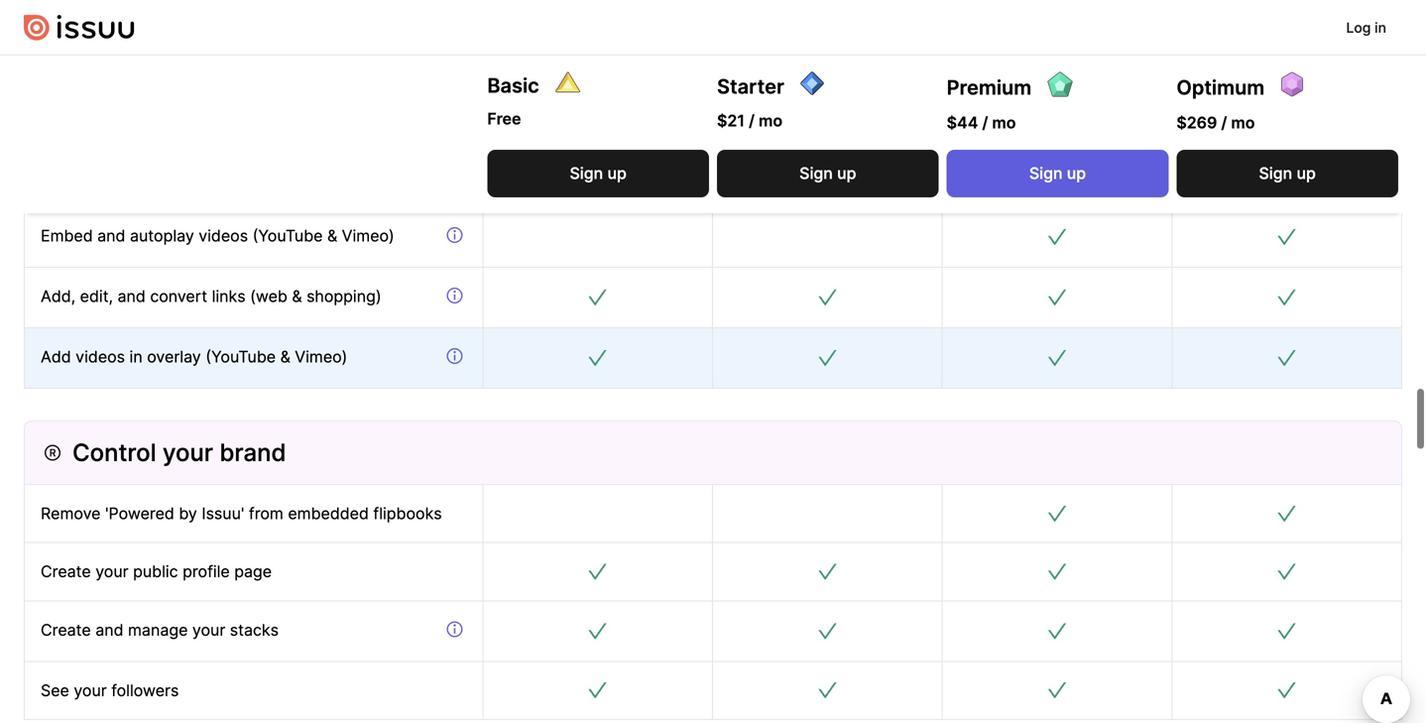 Task type: locate. For each thing, give the bounding box(es) containing it.
1 vertical spatial in
[[129, 347, 143, 366]]

0 vertical spatial flipbooks
[[114, 9, 183, 28]]

1 up from the left
[[607, 164, 627, 183]]

/ for premium
[[982, 113, 988, 132]]

log in link
[[1331, 8, 1402, 48]]

3 sign up from the left
[[1029, 164, 1086, 183]]

2 sign up link from the left
[[717, 150, 939, 198]]

mo for starter
[[759, 111, 783, 130]]

'powered
[[105, 504, 174, 523]]

public
[[133, 562, 178, 581]]

in right log
[[1375, 19, 1387, 36]]

4 up from the left
[[1297, 164, 1316, 183]]

and left manage
[[95, 620, 124, 640]]

log in
[[1346, 19, 1387, 36]]

0 vertical spatial create
[[41, 562, 91, 581]]

0 horizontal spatial /
[[749, 111, 755, 130]]

1 create from the top
[[41, 562, 91, 581]]

0 vertical spatial &
[[327, 226, 337, 245]]

0 horizontal spatial &
[[280, 347, 290, 366]]

control
[[72, 438, 156, 467]]

sign up for basic
[[570, 164, 627, 183]]

1 sign up from the left
[[570, 164, 627, 183]]

1 horizontal spatial in
[[1375, 19, 1387, 36]]

your
[[163, 438, 213, 467], [95, 562, 129, 581], [192, 620, 225, 640], [74, 681, 107, 700]]

3 up from the left
[[1067, 164, 1086, 183]]

see
[[41, 681, 69, 700]]

1 vertical spatial vimeo)
[[295, 347, 347, 366]]

videos up links
[[199, 226, 248, 245]]

0 vertical spatial and
[[97, 226, 125, 245]]

and right embed at left top
[[97, 226, 125, 245]]

&
[[327, 226, 337, 245], [292, 287, 302, 306], [280, 347, 290, 366]]

in
[[1375, 19, 1387, 36], [129, 347, 143, 366]]

your for followers
[[74, 681, 107, 700]]

vimeo)
[[342, 226, 394, 245], [295, 347, 347, 366]]

profile
[[183, 562, 230, 581]]

1 vertical spatial (youtube
[[206, 347, 276, 366]]

0 horizontal spatial mo
[[759, 111, 783, 130]]

/ inside $269 / mo sign up
[[1221, 113, 1227, 132]]

monetize flipbooks with digital sales
[[41, 9, 316, 28]]

shopping)
[[307, 287, 382, 306]]

2 sign from the left
[[800, 164, 833, 183]]

create down remove
[[41, 562, 91, 581]]

and right 'edit,'
[[118, 287, 146, 306]]

4 sign from the left
[[1259, 164, 1293, 183]]

$269 / mo sign up
[[1177, 113, 1316, 183]]

4 sign up link from the left
[[1177, 150, 1399, 198]]

remove 'powered by issuu' from embedded flipbooks
[[41, 504, 442, 523]]

sign up link
[[487, 150, 709, 198], [717, 150, 939, 198], [947, 150, 1169, 198], [1177, 150, 1399, 198]]

(youtube
[[253, 226, 323, 245], [206, 347, 276, 366]]

premium
[[947, 75, 1032, 100]]

followers
[[111, 681, 179, 700]]

sign up
[[570, 164, 627, 183], [800, 164, 856, 183], [1029, 164, 1086, 183]]

add
[[41, 347, 71, 366]]

2 horizontal spatial &
[[327, 226, 337, 245]]

page
[[234, 562, 272, 581]]

1 horizontal spatial videos
[[199, 226, 248, 245]]

sign
[[570, 164, 603, 183], [800, 164, 833, 183], [1029, 164, 1063, 183], [1259, 164, 1293, 183]]

vimeo) up shopping)
[[342, 226, 394, 245]]

1 horizontal spatial flipbooks
[[373, 504, 442, 523]]

from
[[249, 504, 284, 523]]

sign for basic
[[570, 164, 603, 183]]

2 horizontal spatial mo
[[1231, 113, 1255, 132]]

& right (web
[[292, 287, 302, 306]]

sign up for starter
[[800, 164, 856, 183]]

& up shopping)
[[327, 226, 337, 245]]

create your public profile page
[[41, 562, 272, 581]]

/ right $44
[[982, 113, 988, 132]]

videos right add
[[76, 347, 125, 366]]

your right see at the bottom of page
[[74, 681, 107, 700]]

stacks
[[230, 620, 279, 640]]

with
[[187, 9, 219, 28]]

2 vertical spatial &
[[280, 347, 290, 366]]

sign inside $269 / mo sign up
[[1259, 164, 1293, 183]]

embedded
[[288, 504, 369, 523]]

flipbooks left with
[[114, 9, 183, 28]]

your left public
[[95, 562, 129, 581]]

1 vertical spatial videos
[[76, 347, 125, 366]]

up
[[607, 164, 627, 183], [837, 164, 856, 183], [1067, 164, 1086, 183], [1297, 164, 1316, 183]]

create up see at the bottom of page
[[41, 620, 91, 640]]

1 vertical spatial &
[[292, 287, 302, 306]]

edit,
[[80, 287, 113, 306]]

2 up from the left
[[837, 164, 856, 183]]

videos
[[199, 226, 248, 245], [76, 347, 125, 366]]

up for basic
[[607, 164, 627, 183]]

/ right $21 on the top of the page
[[749, 111, 755, 130]]

1 horizontal spatial &
[[292, 287, 302, 306]]

flipbooks
[[114, 9, 183, 28], [373, 504, 442, 523]]

/ right $269
[[1221, 113, 1227, 132]]

2 sign up from the left
[[800, 164, 856, 183]]

and
[[97, 226, 125, 245], [118, 287, 146, 306], [95, 620, 124, 640]]

embed and autoplay videos (youtube & vimeo)
[[41, 226, 394, 245]]

mo down premium
[[992, 113, 1016, 132]]

up inside $269 / mo sign up
[[1297, 164, 1316, 183]]

1 horizontal spatial mo
[[992, 113, 1016, 132]]

digital
[[224, 9, 271, 28]]

add videos in overlay (youtube & vimeo)
[[41, 347, 347, 366]]

1 horizontal spatial sign up
[[800, 164, 856, 183]]

2 vertical spatial and
[[95, 620, 124, 640]]

1 sign up link from the left
[[487, 150, 709, 198]]

3 sign up link from the left
[[947, 150, 1169, 198]]

0 vertical spatial vimeo)
[[342, 226, 394, 245]]

up for premium
[[1067, 164, 1086, 183]]

/
[[749, 111, 755, 130], [982, 113, 988, 132], [1221, 113, 1227, 132]]

mo inside $269 / mo sign up
[[1231, 113, 1255, 132]]

flipbooks right embedded
[[373, 504, 442, 523]]

your up 'by'
[[163, 438, 213, 467]]

1 vertical spatial create
[[41, 620, 91, 640]]

and for autoplay
[[97, 226, 125, 245]]

(youtube up (web
[[253, 226, 323, 245]]

0 horizontal spatial sign up
[[570, 164, 627, 183]]

mo
[[759, 111, 783, 130], [992, 113, 1016, 132], [1231, 113, 1255, 132]]

2 create from the top
[[41, 620, 91, 640]]

1 vertical spatial and
[[118, 287, 146, 306]]

see your followers
[[41, 681, 179, 700]]

2 horizontal spatial sign up
[[1029, 164, 1086, 183]]

& down (web
[[280, 347, 290, 366]]

links
[[212, 287, 246, 306]]

create
[[41, 562, 91, 581], [41, 620, 91, 640]]

2 horizontal spatial /
[[1221, 113, 1227, 132]]

0 vertical spatial (youtube
[[253, 226, 323, 245]]

vimeo) down shopping)
[[295, 347, 347, 366]]

3 sign from the left
[[1029, 164, 1063, 183]]

in left overlay
[[129, 347, 143, 366]]

mo down starter
[[759, 111, 783, 130]]

$269
[[1177, 113, 1217, 132]]

overlay
[[147, 347, 201, 366]]

create and manage your stacks
[[41, 620, 279, 640]]

(youtube down links
[[206, 347, 276, 366]]

basic
[[487, 73, 539, 98]]

1 sign from the left
[[570, 164, 603, 183]]

sign for starter
[[800, 164, 833, 183]]

mo down the optimum
[[1231, 113, 1255, 132]]

0 vertical spatial videos
[[199, 226, 248, 245]]

0 horizontal spatial videos
[[76, 347, 125, 366]]

free
[[487, 109, 521, 128]]

1 horizontal spatial /
[[982, 113, 988, 132]]



Task type: vqa. For each thing, say whether or not it's contained in the screenshot.
CSA Nov/Dec 2023 link on the right of the page
no



Task type: describe. For each thing, give the bounding box(es) containing it.
0 horizontal spatial flipbooks
[[114, 9, 183, 28]]

brand
[[220, 438, 286, 467]]

issuu image
[[24, 15, 135, 41]]

autoplay
[[130, 226, 194, 245]]

issuu'
[[202, 504, 244, 523]]

(youtube for overlay
[[206, 347, 276, 366]]

manage
[[128, 620, 188, 640]]

(web
[[250, 287, 287, 306]]

embed
[[41, 226, 93, 245]]

your for public
[[95, 562, 129, 581]]

(youtube for videos
[[253, 226, 323, 245]]

optimum
[[1177, 75, 1265, 100]]

monetize
[[41, 9, 110, 28]]

convert
[[150, 287, 207, 306]]

starter
[[717, 74, 784, 99]]

log
[[1346, 19, 1371, 36]]

your left stacks
[[192, 620, 225, 640]]

$21 / mo
[[717, 111, 783, 130]]

and for manage
[[95, 620, 124, 640]]

$21
[[717, 111, 745, 130]]

sign up link for premium
[[947, 150, 1169, 198]]

sign up link for optimum
[[1177, 150, 1399, 198]]

sign for premium
[[1029, 164, 1063, 183]]

control your brand
[[72, 438, 286, 467]]

/ for starter
[[749, 111, 755, 130]]

add,
[[41, 287, 76, 306]]

up for starter
[[837, 164, 856, 183]]

sign up link for starter
[[717, 150, 939, 198]]

& for embed and autoplay videos (youtube & vimeo)
[[327, 226, 337, 245]]

create for create your public profile page
[[41, 562, 91, 581]]

sales
[[275, 9, 316, 28]]

$44 / mo
[[947, 113, 1016, 132]]

create for create and manage your stacks
[[41, 620, 91, 640]]

sign up for premium
[[1029, 164, 1086, 183]]

1 vertical spatial flipbooks
[[373, 504, 442, 523]]

vimeo) for embed and autoplay videos (youtube & vimeo)
[[342, 226, 394, 245]]

remove
[[41, 504, 101, 523]]

sign up link for basic
[[487, 150, 709, 198]]

& for add videos in overlay (youtube & vimeo)
[[280, 347, 290, 366]]

vimeo) for add videos in overlay (youtube & vimeo)
[[295, 347, 347, 366]]

mo for premium
[[992, 113, 1016, 132]]

0 vertical spatial in
[[1375, 19, 1387, 36]]

by
[[179, 504, 197, 523]]

$44
[[947, 113, 978, 132]]

your for brand
[[163, 438, 213, 467]]

0 horizontal spatial in
[[129, 347, 143, 366]]

add, edit, and convert links (web & shopping)
[[41, 287, 382, 306]]



